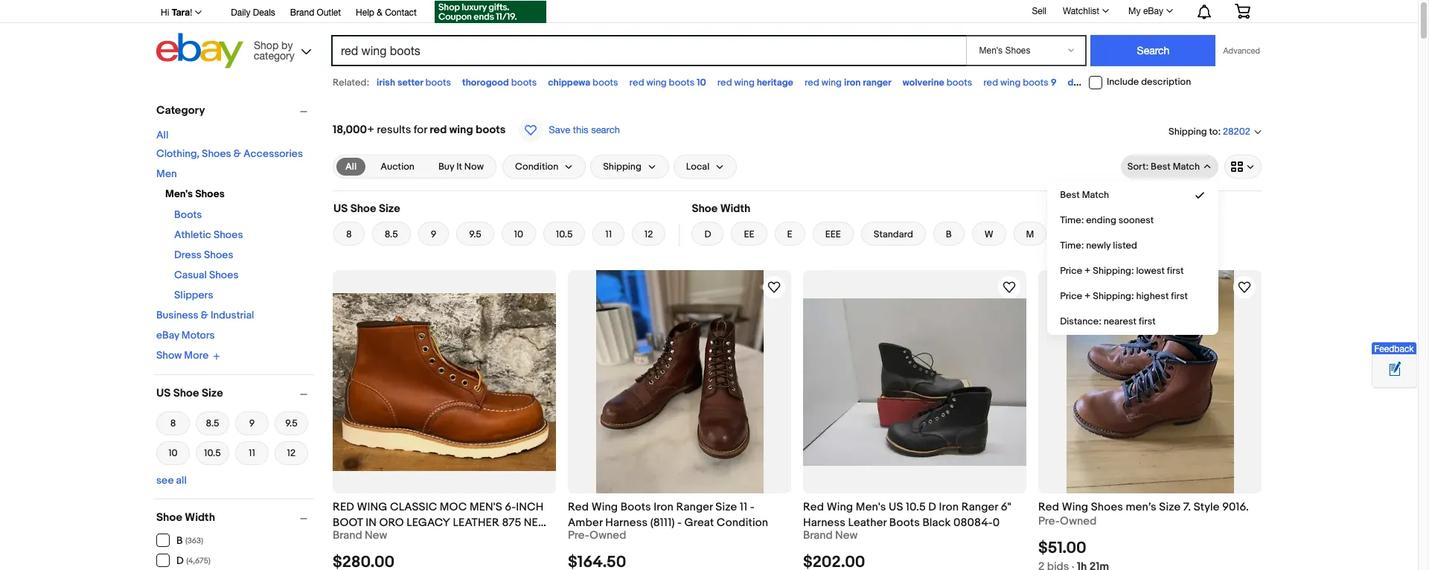 Task type: describe. For each thing, give the bounding box(es) containing it.
8.5 for the bottommost 8.5 link
[[206, 417, 219, 429]]

red wing shoes men's size 7. style 9016. heading
[[1038, 500, 1249, 514]]

!
[[190, 7, 192, 18]]

owned inside red wing shoes men's size 7. style 9016. pre-owned
[[1060, 514, 1097, 529]]

ranger inside red wing men's us 10.5 d iron ranger 6" harness leather boots black 08084-0 brand new
[[962, 500, 998, 514]]

distance: nearest first
[[1060, 316, 1156, 328]]

shop by category
[[254, 39, 295, 61]]

wing for men's
[[827, 500, 853, 514]]

save
[[549, 124, 570, 135]]

sort:
[[1127, 161, 1149, 173]]

watch red wing boots iron ranger size 11  - amber harness (8111) - great condition image
[[765, 278, 783, 296]]

red wing boots iron ranger size 11  - amber harness (8111) - great condition link
[[568, 499, 791, 530]]

0
[[993, 516, 1000, 530]]

sell link
[[1025, 6, 1053, 16]]

0 vertical spatial 9 link
[[418, 222, 449, 246]]

1 vertical spatial 10 link
[[156, 440, 190, 466]]

12 for rightmost 12 link
[[645, 229, 653, 240]]

wolverine boots
[[903, 77, 972, 89]]

none submit inside shop by category banner
[[1091, 35, 1216, 66]]

1 vertical spatial us
[[156, 386, 171, 400]]

soonest
[[1119, 214, 1154, 226]]

28202
[[1223, 126, 1251, 138]]

time: for time: newly listed
[[1060, 240, 1084, 252]]

0 horizontal spatial 10
[[169, 447, 178, 459]]

1 vertical spatial 8.5 link
[[196, 410, 229, 437]]

m link
[[1014, 222, 1047, 246]]

0 horizontal spatial all
[[156, 129, 169, 141]]

casual shoes link
[[174, 269, 239, 281]]

all
[[176, 474, 187, 486]]

size inside red wing shoes men's size 7. style 9016. pre-owned
[[1159, 500, 1181, 514]]

slippers
[[174, 289, 213, 301]]

feedback
[[1374, 344, 1414, 354]]

see
[[156, 474, 174, 486]]

1 horizontal spatial 8.5 link
[[372, 222, 411, 246]]

shoe width button
[[156, 510, 314, 524]]

business & industrial ebay motors
[[156, 309, 254, 342]]

distance: nearest first link
[[1048, 309, 1218, 334]]

men's inside red wing men's us 10.5 d iron ranger 6" harness leather boots black 08084-0 brand new
[[856, 500, 886, 514]]

1 vertical spatial -
[[677, 516, 682, 530]]

new
[[524, 516, 549, 530]]

18,000
[[333, 123, 367, 137]]

show more button
[[156, 349, 221, 362]]

advanced
[[1223, 46, 1260, 55]]

first for price + shipping: highest first
[[1171, 290, 1188, 302]]

shoe up b (363)
[[156, 510, 182, 524]]

my ebay
[[1129, 6, 1163, 16]]

ebay motors link
[[156, 329, 215, 342]]

d for d
[[704, 229, 711, 240]]

shoes up dress shoes link
[[214, 229, 243, 241]]

red wing shoes men's size 7. style 9016. link
[[1038, 499, 1262, 515]]

sort: best match button
[[1121, 155, 1219, 179]]

leather
[[453, 516, 499, 530]]

price + shipping: lowest first link
[[1048, 258, 1218, 284]]

0 vertical spatial 10
[[697, 77, 706, 89]]

men
[[156, 167, 177, 180]]

shop by category button
[[247, 33, 314, 65]]

ebay inside account navigation
[[1143, 6, 1163, 16]]

classic
[[390, 500, 437, 514]]

wing for red wing iron ranger
[[822, 77, 842, 89]]

athletic
[[174, 229, 211, 241]]

harness for owned
[[605, 516, 648, 530]]

0 horizontal spatial match
[[1082, 189, 1109, 201]]

us inside red wing men's us 10.5 d iron ranger 6" harness leather boots black 08084-0 brand new
[[889, 500, 903, 514]]

casual
[[174, 269, 207, 281]]

1 vertical spatial shoe width
[[156, 510, 215, 524]]

to
[[1209, 126, 1218, 137]]

contact
[[385, 7, 417, 18]]

+ for price + shipping: lowest first
[[1085, 265, 1091, 277]]

leather
[[848, 516, 887, 530]]

iron inside red wing men's us 10.5 d iron ranger 6" harness leather boots black 08084-0 brand new
[[939, 500, 959, 514]]

shipping for shipping
[[603, 161, 642, 173]]

brand outlet
[[290, 7, 341, 18]]

0 horizontal spatial 8 link
[[156, 410, 190, 437]]

us shoe size button
[[156, 386, 314, 400]]

time: newly listed
[[1060, 240, 1137, 252]]

b for b (363)
[[176, 534, 183, 547]]

shipping: for highest
[[1093, 290, 1134, 302]]

10 inside $51.00 main content
[[514, 229, 523, 240]]

(4,675)
[[186, 556, 211, 566]]

local
[[686, 161, 710, 173]]

boots right the wolverine
[[947, 77, 972, 89]]

listed
[[1113, 240, 1137, 252]]

dress shoes link
[[174, 249, 233, 261]]

first for price + shipping: lowest first
[[1167, 265, 1184, 277]]

10.5 for 10.5 link to the right
[[556, 229, 573, 240]]

1 horizontal spatial 10.5 link
[[543, 222, 585, 246]]

match inside dropdown button
[[1173, 161, 1200, 173]]

brand for brand outlet
[[290, 7, 314, 18]]

now
[[464, 161, 484, 173]]

it
[[456, 161, 462, 173]]

boots right the 'setter' on the top of the page
[[425, 77, 451, 89]]

iron
[[844, 77, 861, 89]]

8 for topmost 8 link
[[346, 229, 352, 240]]

newly
[[1086, 240, 1111, 252]]

deals
[[253, 7, 275, 18]]

include description
[[1107, 76, 1191, 88]]

1 vertical spatial 10.5 link
[[196, 440, 229, 466]]

1 new from the left
[[365, 529, 387, 543]]

0 vertical spatial -
[[750, 500, 755, 514]]

athletic shoes link
[[174, 229, 243, 241]]

w
[[985, 229, 993, 240]]

d for d (4,675)
[[176, 555, 184, 567]]

(363)
[[185, 536, 203, 546]]

great
[[684, 516, 714, 530]]

2 horizontal spatial 9
[[1051, 77, 1057, 89]]

0 vertical spatial 8 link
[[333, 222, 364, 246]]

search
[[591, 124, 620, 135]]

red for red wing boots 10
[[629, 77, 644, 89]]

1 vertical spatial best
[[1060, 189, 1080, 201]]

buy it now
[[438, 161, 484, 173]]

see all button
[[156, 474, 187, 486]]

red wing classic moc men's 6-inch boot in oro legacy leather 875 new in box
[[333, 500, 549, 546]]

0 vertical spatial us
[[333, 202, 348, 216]]

0 horizontal spatial 11 link
[[235, 440, 269, 466]]

+ for 18,000 + results for red wing boots
[[367, 123, 374, 137]]

d link
[[692, 222, 724, 246]]

wing for boots
[[592, 500, 618, 514]]

red for red wing heritage
[[717, 77, 732, 89]]

style
[[1194, 500, 1220, 514]]

1 vertical spatial width
[[185, 510, 215, 524]]

2 vertical spatial first
[[1139, 316, 1156, 328]]

wolverine
[[903, 77, 944, 89]]

brand inside red wing men's us 10.5 d iron ranger 6" harness leather boots black 08084-0 brand new
[[803, 529, 833, 543]]

1 horizontal spatial 10 link
[[502, 222, 536, 246]]

1 vertical spatial 9 link
[[235, 410, 269, 437]]

red wing shoes men's size 7. style 9016. pre-owned
[[1038, 500, 1249, 529]]

8.5 for right 8.5 link
[[385, 229, 398, 240]]

irish
[[377, 77, 395, 89]]

red wing classic moc men's 6-inch boot in oro legacy leather 875 new in box image
[[333, 293, 556, 471]]

wing for shoes
[[1062, 500, 1088, 514]]

related:
[[333, 77, 369, 89]]

1 horizontal spatial 9.5 link
[[457, 222, 494, 246]]

red wing boots iron ranger size 11  - amber harness (8111) - great condition image
[[596, 270, 763, 494]]

ranger inside 'red wing boots iron ranger size 11  - amber harness (8111) - great condition pre-owned'
[[676, 500, 713, 514]]

listing options selector. gallery view selected. image
[[1231, 161, 1255, 173]]

b (363)
[[176, 534, 203, 547]]

1 horizontal spatial 12 link
[[632, 222, 666, 246]]

clothing, shoes & accessories link
[[156, 147, 303, 160]]

buy it now link
[[429, 158, 493, 176]]

chippewa
[[548, 77, 590, 89]]

clothing,
[[156, 147, 199, 160]]

irish setter boots
[[377, 77, 451, 89]]

time: for time: ending soonest
[[1060, 214, 1084, 226]]

shop
[[254, 39, 279, 51]]

m
[[1026, 229, 1034, 240]]

tara
[[172, 7, 190, 18]]

condition inside dropdown button
[[515, 161, 558, 173]]

1 vertical spatial 9.5 link
[[275, 410, 308, 437]]

shoe width inside $51.00 main content
[[692, 202, 751, 216]]

18,000 + results for red wing boots
[[333, 123, 506, 137]]

harness for brand
[[803, 516, 846, 530]]

red wing boots 9
[[983, 77, 1057, 89]]

$51.00
[[1038, 539, 1087, 558]]

shoes up boots 'link'
[[195, 188, 225, 200]]

wing for red wing heritage
[[734, 77, 755, 89]]

watchlist link
[[1055, 2, 1116, 20]]

d (4,675)
[[176, 555, 211, 567]]

red inside $51.00 main content
[[430, 123, 447, 137]]

9 for the bottom the 9 link
[[249, 417, 255, 429]]



Task type: vqa. For each thing, say whether or not it's contained in the screenshot.
Watchlist
yes



Task type: locate. For each thing, give the bounding box(es) containing it.
9 down us shoe size dropdown button
[[249, 417, 255, 429]]

1 vertical spatial us shoe size
[[156, 386, 223, 400]]

new inside red wing men's us 10.5 d iron ranger 6" harness leather boots black 08084-0 brand new
[[835, 529, 858, 543]]

boots inside $51.00 main content
[[476, 123, 506, 137]]

0 vertical spatial 8.5 link
[[372, 222, 411, 246]]

2 red from the left
[[803, 500, 824, 514]]

9 inside $51.00 main content
[[431, 229, 436, 240]]

watchlist
[[1063, 6, 1100, 16]]

size
[[379, 202, 400, 216], [202, 386, 223, 400], [716, 500, 737, 514], [1159, 500, 1181, 514]]

1 horizontal spatial wing
[[827, 500, 853, 514]]

boots left black
[[889, 516, 920, 530]]

condition
[[515, 161, 558, 173], [717, 516, 768, 530]]

1 horizontal spatial all link
[[336, 158, 366, 176]]

+ up distance:
[[1085, 290, 1091, 302]]

show more
[[156, 349, 209, 362]]

best up time: ending soonest
[[1060, 189, 1080, 201]]

:
[[1218, 126, 1221, 137]]

1 horizontal spatial pre-
[[1038, 514, 1060, 529]]

brand new
[[333, 529, 387, 543]]

eee
[[825, 229, 841, 240]]

shipping: up 'distance: nearest first'
[[1093, 290, 1134, 302]]

0 horizontal spatial 12
[[287, 447, 296, 459]]

& right help
[[377, 7, 383, 18]]

9 for top the 9 link
[[431, 229, 436, 240]]

shipping for shipping to : 28202
[[1169, 126, 1207, 137]]

2 new from the left
[[835, 529, 858, 543]]

red down shop by category banner
[[717, 77, 732, 89]]

ee link
[[731, 222, 767, 246]]

1 price from the top
[[1060, 265, 1083, 277]]

shoe width up d link
[[692, 202, 751, 216]]

0 horizontal spatial brand
[[290, 7, 314, 18]]

help & contact
[[356, 7, 417, 18]]

match up ending
[[1082, 189, 1109, 201]]

red for red wing boots 9
[[983, 77, 998, 89]]

shoes down "athletic shoes" link
[[204, 249, 233, 261]]

new
[[365, 529, 387, 543], [835, 529, 858, 543]]

lowest
[[1136, 265, 1165, 277]]

best inside dropdown button
[[1151, 161, 1171, 173]]

us shoe size down show more button
[[156, 386, 223, 400]]

2 vertical spatial 10.5
[[906, 500, 926, 514]]

shoe down all selected text box
[[350, 202, 376, 216]]

boots up now
[[476, 123, 506, 137]]

all down 18,000
[[345, 161, 357, 173]]

best right sort:
[[1151, 161, 1171, 173]]

red wing men's us 10.5 d iron ranger 6" harness leather boots black 08084-0 heading
[[803, 500, 1011, 530]]

0 vertical spatial 10 link
[[502, 222, 536, 246]]

1 vertical spatial 12 link
[[275, 440, 308, 466]]

red for red wing shoes men's size 7. style 9016. pre-owned
[[1038, 500, 1059, 514]]

local button
[[674, 155, 737, 179]]

b left w
[[946, 229, 952, 240]]

1 horizontal spatial owned
[[1060, 514, 1097, 529]]

my
[[1129, 6, 1141, 16]]

9 link down buy
[[418, 222, 449, 246]]

match down shipping to : 28202
[[1173, 161, 1200, 173]]

time: ending soonest
[[1060, 214, 1154, 226]]

9 left danner
[[1051, 77, 1057, 89]]

9 link down us shoe size dropdown button
[[235, 410, 269, 437]]

motors
[[181, 329, 215, 342]]

0 vertical spatial 8
[[346, 229, 352, 240]]

0 horizontal spatial 10 link
[[156, 440, 190, 466]]

time: newly listed link
[[1048, 233, 1218, 258]]

9 down buy it now link
[[431, 229, 436, 240]]

in down boot
[[333, 531, 344, 546]]

d left ee
[[704, 229, 711, 240]]

10 down condition dropdown button
[[514, 229, 523, 240]]

wing inside red wing men's us 10.5 d iron ranger 6" harness leather boots black 08084-0 brand new
[[827, 500, 853, 514]]

9.5 down us shoe size dropdown button
[[285, 417, 298, 429]]

0 horizontal spatial red
[[568, 500, 589, 514]]

1 vertical spatial 9.5
[[285, 417, 298, 429]]

owned
[[1060, 514, 1097, 529], [590, 529, 626, 543]]

ebay right my
[[1143, 6, 1163, 16]]

2 harness from the left
[[803, 516, 846, 530]]

1 horizontal spatial 12
[[645, 229, 653, 240]]

& inside business & industrial ebay motors
[[201, 309, 208, 322]]

2 vertical spatial boots
[[889, 516, 920, 530]]

shipping button
[[590, 155, 669, 179]]

watch red wing shoes men's size 7. style 9016. image
[[1236, 278, 1254, 296]]

& up motors
[[201, 309, 208, 322]]

time: down "best match"
[[1060, 214, 1084, 226]]

1 vertical spatial 8 link
[[156, 410, 190, 437]]

brand down 'red'
[[333, 529, 362, 543]]

1 horizontal spatial match
[[1173, 161, 1200, 173]]

0 vertical spatial +
[[367, 123, 374, 137]]

12 inside $51.00 main content
[[645, 229, 653, 240]]

save this search button
[[515, 118, 624, 143]]

red for red wing iron ranger
[[805, 77, 819, 89]]

0 vertical spatial in
[[366, 516, 377, 530]]

10.5 down us shoe size dropdown button
[[204, 447, 221, 459]]

time: inside 'link'
[[1060, 214, 1084, 226]]

shipping down "search"
[[603, 161, 642, 173]]

d inside red wing men's us 10.5 d iron ranger 6" harness leather boots black 08084-0 brand new
[[928, 500, 936, 514]]

None submit
[[1091, 35, 1216, 66]]

size inside 'red wing boots iron ranger size 11  - amber harness (8111) - great condition pre-owned'
[[716, 500, 737, 514]]

8.5 link down us shoe size dropdown button
[[196, 410, 229, 437]]

8.5 link down auction
[[372, 222, 411, 246]]

0 vertical spatial time:
[[1060, 214, 1084, 226]]

0 vertical spatial 12
[[645, 229, 653, 240]]

men's
[[1126, 500, 1157, 514]]

shoe width up b (363)
[[156, 510, 215, 524]]

brand left outlet
[[290, 7, 314, 18]]

boots right danner
[[1100, 77, 1126, 89]]

e
[[787, 229, 793, 240]]

boots up athletic
[[174, 208, 202, 221]]

red inside 'red wing boots iron ranger size 11  - amber harness (8111) - great condition pre-owned'
[[568, 500, 589, 514]]

legacy
[[407, 516, 450, 530]]

10.5 link down condition dropdown button
[[543, 222, 585, 246]]

2 horizontal spatial d
[[928, 500, 936, 514]]

0 horizontal spatial in
[[333, 531, 344, 546]]

moc
[[440, 500, 467, 514]]

shoe up d link
[[692, 202, 718, 216]]

0 horizontal spatial 9 link
[[235, 410, 269, 437]]

Search for anything text field
[[333, 36, 964, 65]]

11 inside 'red wing boots iron ranger size 11  - amber harness (8111) - great condition pre-owned'
[[740, 500, 748, 514]]

first right lowest on the right top
[[1167, 265, 1184, 277]]

red right wolverine boots
[[983, 77, 998, 89]]

12 for the bottom 12 link
[[287, 447, 296, 459]]

10.5 down condition dropdown button
[[556, 229, 573, 240]]

10.5
[[556, 229, 573, 240], [204, 447, 221, 459], [906, 500, 926, 514]]

0 horizontal spatial best
[[1060, 189, 1080, 201]]

& inside account navigation
[[377, 7, 383, 18]]

boots
[[174, 208, 202, 221], [621, 500, 651, 514], [889, 516, 920, 530]]

red down the search for anything text field
[[629, 77, 644, 89]]

1 vertical spatial b
[[176, 534, 183, 547]]

red wing classic moc men's 6-inch boot in oro legacy leather 875 new in box heading
[[333, 500, 549, 546]]

3 wing from the left
[[1062, 500, 1088, 514]]

8 link down all selected text box
[[333, 222, 364, 246]]

red inside red wing men's us 10.5 d iron ranger 6" harness leather boots black 08084-0 brand new
[[803, 500, 824, 514]]

1 vertical spatial price
[[1060, 290, 1083, 302]]

auction link
[[372, 158, 424, 176]]

9.5 for bottommost 9.5 link
[[285, 417, 298, 429]]

pre- right new
[[568, 529, 590, 543]]

buy
[[438, 161, 454, 173]]

+ down newly at the right
[[1085, 265, 1091, 277]]

red right "heritage"
[[805, 77, 819, 89]]

0 horizontal spatial shoe width
[[156, 510, 215, 524]]

account navigation
[[153, 0, 1262, 25]]

e link
[[775, 222, 805, 246]]

1 shipping: from the top
[[1093, 265, 1134, 277]]

brand for brand new
[[333, 529, 362, 543]]

2 shipping: from the top
[[1093, 290, 1134, 302]]

first
[[1167, 265, 1184, 277], [1171, 290, 1188, 302], [1139, 316, 1156, 328]]

wing up amber
[[592, 500, 618, 514]]

price up distance:
[[1060, 290, 1083, 302]]

d left the (4,675)
[[176, 555, 184, 567]]

men's
[[470, 500, 502, 514]]

red for red wing men's us 10.5 d iron ranger 6" harness leather boots black 08084-0 brand new
[[803, 500, 824, 514]]

red wing iron ranger
[[805, 77, 892, 89]]

0 horizontal spatial shipping
[[603, 161, 642, 173]]

condition down save
[[515, 161, 558, 173]]

price for price + shipping: highest first
[[1060, 290, 1083, 302]]

11
[[606, 229, 612, 240], [249, 447, 255, 459], [740, 500, 748, 514]]

3 red from the left
[[1038, 500, 1059, 514]]

1 iron from the left
[[654, 500, 674, 514]]

1 horizontal spatial in
[[366, 516, 377, 530]]

box
[[346, 531, 369, 546]]

distance:
[[1060, 316, 1102, 328]]

wing for red wing boots 9
[[1000, 77, 1021, 89]]

0 horizontal spatial us shoe size
[[156, 386, 223, 400]]

iron up (8111)
[[654, 500, 674, 514]]

shipping: for lowest
[[1093, 265, 1134, 277]]

0 horizontal spatial 10.5
[[204, 447, 221, 459]]

& for industrial
[[201, 309, 208, 322]]

red for red wing boots iron ranger size 11  - amber harness (8111) - great condition pre-owned
[[568, 500, 589, 514]]

us shoe size down all selected text box
[[333, 202, 400, 216]]

price down time: newly listed
[[1060, 265, 1083, 277]]

red
[[629, 77, 644, 89], [717, 77, 732, 89], [805, 77, 819, 89], [983, 77, 998, 89], [430, 123, 447, 137]]

0 horizontal spatial pre-
[[568, 529, 590, 543]]

ebay inside business & industrial ebay motors
[[156, 329, 179, 342]]

boots inside boots athletic shoes dress shoes casual shoes slippers
[[174, 208, 202, 221]]

harness
[[605, 516, 648, 530], [803, 516, 846, 530]]

condition right great
[[717, 516, 768, 530]]

0 vertical spatial 11 link
[[593, 222, 625, 246]]

oro
[[379, 516, 404, 530]]

boots down the search for anything text field
[[669, 77, 695, 89]]

business & industrial link
[[156, 309, 254, 322]]

width inside $51.00 main content
[[720, 202, 751, 216]]

1 vertical spatial men's
[[856, 500, 886, 514]]

0 vertical spatial 9.5 link
[[457, 222, 494, 246]]

best
[[1151, 161, 1171, 173], [1060, 189, 1080, 201]]

0 vertical spatial 11
[[606, 229, 612, 240]]

shoes inside red wing shoes men's size 7. style 9016. pre-owned
[[1091, 500, 1123, 514]]

shoe
[[350, 202, 376, 216], [692, 202, 718, 216], [173, 386, 199, 400], [156, 510, 182, 524]]

2 horizontal spatial brand
[[803, 529, 833, 543]]

1 vertical spatial 8
[[170, 417, 176, 429]]

ranger up 08084-
[[962, 500, 998, 514]]

1 horizontal spatial shipping
[[1169, 126, 1207, 137]]

all inside $51.00 main content
[[345, 161, 357, 173]]

7.
[[1183, 500, 1191, 514]]

shop by category banner
[[153, 0, 1262, 72]]

0 vertical spatial 10.5
[[556, 229, 573, 240]]

2 time: from the top
[[1060, 240, 1084, 252]]

men's
[[165, 188, 193, 200], [856, 500, 886, 514]]

iron inside 'red wing boots iron ranger size 11  - amber harness (8111) - great condition pre-owned'
[[654, 500, 674, 514]]

0 vertical spatial width
[[720, 202, 751, 216]]

& inside clothing, shoes & accessories men
[[234, 147, 241, 160]]

owned inside 'red wing boots iron ranger size 11  - amber harness (8111) - great condition pre-owned'
[[590, 529, 626, 543]]

red wing heritage
[[717, 77, 793, 89]]

ranger up great
[[676, 500, 713, 514]]

wing left danner
[[1000, 77, 1021, 89]]

d up black
[[928, 500, 936, 514]]

10.5 link down us shoe size dropdown button
[[196, 440, 229, 466]]

time: left newly at the right
[[1060, 240, 1084, 252]]

in down wing
[[366, 516, 377, 530]]

brand
[[290, 7, 314, 18], [333, 529, 362, 543], [803, 529, 833, 543]]

1 vertical spatial 11
[[249, 447, 255, 459]]

pre- inside 'red wing boots iron ranger size 11  - amber harness (8111) - great condition pre-owned'
[[568, 529, 590, 543]]

shoes right 'clothing,'
[[202, 147, 231, 160]]

2 horizontal spatial 10
[[697, 77, 706, 89]]

0 horizontal spatial wing
[[592, 500, 618, 514]]

1 vertical spatial in
[[333, 531, 344, 546]]

+
[[367, 123, 374, 137], [1085, 265, 1091, 277], [1085, 290, 1091, 302]]

0 vertical spatial shipping:
[[1093, 265, 1134, 277]]

price + shipping: highest first link
[[1048, 284, 1218, 309]]

width
[[720, 202, 751, 216], [185, 510, 215, 524]]

0 horizontal spatial iron
[[654, 500, 674, 514]]

0 vertical spatial 12 link
[[632, 222, 666, 246]]

all link up 'clothing,'
[[156, 129, 169, 141]]

width up ee link
[[720, 202, 751, 216]]

10 link down condition dropdown button
[[502, 222, 536, 246]]

0 vertical spatial ebay
[[1143, 6, 1163, 16]]

0 vertical spatial &
[[377, 7, 383, 18]]

1 horizontal spatial shoe width
[[692, 202, 751, 216]]

wing inside 'red wing boots iron ranger size 11  - amber harness (8111) - great condition pre-owned'
[[592, 500, 618, 514]]

shipping inside shipping dropdown button
[[603, 161, 642, 173]]

wing down the search for anything text field
[[646, 77, 667, 89]]

shoes left 'men's'
[[1091, 500, 1123, 514]]

shipping
[[1169, 126, 1207, 137], [603, 161, 642, 173]]

shoe down show more button
[[173, 386, 199, 400]]

10.5 up black
[[906, 500, 926, 514]]

-
[[750, 500, 755, 514], [677, 516, 682, 530]]

1 harness from the left
[[605, 516, 648, 530]]

boots inside red wing men's us 10.5 d iron ranger 6" harness leather boots black 08084-0 brand new
[[889, 516, 920, 530]]

us shoe size inside $51.00 main content
[[333, 202, 400, 216]]

your shopping cart image
[[1234, 4, 1251, 19]]

2 horizontal spatial boots
[[889, 516, 920, 530]]

b inside $51.00 main content
[[946, 229, 952, 240]]

2 vertical spatial us
[[889, 500, 903, 514]]

men's shoes
[[165, 188, 225, 200]]

standard link
[[861, 222, 926, 246]]

+ for price + shipping: highest first
[[1085, 290, 1091, 302]]

1 vertical spatial all link
[[336, 158, 366, 176]]

0 horizontal spatial -
[[677, 516, 682, 530]]

1 time: from the top
[[1060, 214, 1084, 226]]

advanced link
[[1216, 36, 1260, 66]]

10 up see all
[[169, 447, 178, 459]]

10 link up see all
[[156, 440, 190, 466]]

1 vertical spatial 8.5
[[206, 417, 219, 429]]

get the coupon image
[[435, 1, 546, 23]]

1 horizontal spatial &
[[234, 147, 241, 160]]

wing inside red wing shoes men's size 7. style 9016. pre-owned
[[1062, 500, 1088, 514]]

shoes inside clothing, shoes & accessories men
[[202, 147, 231, 160]]

8 inside $51.00 main content
[[346, 229, 352, 240]]

10.5 for the bottommost 10.5 link
[[204, 447, 221, 459]]

875
[[502, 516, 521, 530]]

outlet
[[317, 7, 341, 18]]

shipping:
[[1093, 265, 1134, 277], [1093, 290, 1134, 302]]

danner boots
[[1068, 77, 1126, 89]]

accessories
[[243, 147, 303, 160]]

2 vertical spatial 11
[[740, 500, 748, 514]]

0 vertical spatial condition
[[515, 161, 558, 173]]

boots link
[[174, 208, 202, 221]]

shoes down dress shoes link
[[209, 269, 239, 281]]

ebay up 'show'
[[156, 329, 179, 342]]

shipping inside shipping to : 28202
[[1169, 126, 1207, 137]]

2 horizontal spatial 11
[[740, 500, 748, 514]]

men's up boots 'link'
[[165, 188, 193, 200]]

b left (363)
[[176, 534, 183, 547]]

1 vertical spatial 9
[[431, 229, 436, 240]]

0 horizontal spatial new
[[365, 529, 387, 543]]

this
[[573, 124, 588, 135]]

1 vertical spatial shipping
[[603, 161, 642, 173]]

0 vertical spatial men's
[[165, 188, 193, 200]]

1 ranger from the left
[[676, 500, 713, 514]]

wing inside $51.00 main content
[[449, 123, 473, 137]]

wing up buy it now
[[449, 123, 473, 137]]

price
[[1060, 265, 1083, 277], [1060, 290, 1083, 302]]

width up (363)
[[185, 510, 215, 524]]

9.5 inside $51.00 main content
[[469, 229, 481, 240]]

clothing, shoes & accessories men
[[156, 147, 303, 180]]

first right highest
[[1171, 290, 1188, 302]]

owned up $51.00
[[1060, 514, 1097, 529]]

8.5 down us shoe size dropdown button
[[206, 417, 219, 429]]

boots left danner
[[1023, 77, 1049, 89]]

1 horizontal spatial ebay
[[1143, 6, 1163, 16]]

wing up $51.00
[[1062, 500, 1088, 514]]

9.5 for rightmost 9.5 link
[[469, 229, 481, 240]]

b for b
[[946, 229, 952, 240]]

pre- inside red wing shoes men's size 7. style 9016. pre-owned
[[1038, 514, 1060, 529]]

0 horizontal spatial owned
[[590, 529, 626, 543]]

2 ranger from the left
[[962, 500, 998, 514]]

save this search
[[549, 124, 620, 135]]

2 iron from the left
[[939, 500, 959, 514]]

nearest
[[1104, 316, 1137, 328]]

10.5 inside red wing men's us 10.5 d iron ranger 6" harness leather boots black 08084-0 brand new
[[906, 500, 926, 514]]

2 horizontal spatial 10.5
[[906, 500, 926, 514]]

1 horizontal spatial 8 link
[[333, 222, 364, 246]]

11 link down us shoe size dropdown button
[[235, 440, 269, 466]]

2 horizontal spatial us
[[889, 500, 903, 514]]

0 horizontal spatial boots
[[174, 208, 202, 221]]

category button
[[156, 103, 314, 118]]

wing
[[357, 500, 387, 514]]

1 vertical spatial time:
[[1060, 240, 1084, 252]]

9.5 link down now
[[457, 222, 494, 246]]

2 price from the top
[[1060, 290, 1083, 302]]

watch red wing men's us 10.5 d iron ranger 6" harness leather boots black 08084-0 image
[[1000, 278, 1018, 296]]

price + shipping: highest first
[[1060, 290, 1188, 302]]

harness inside 'red wing boots iron ranger size 11  - amber harness (8111) - great condition pre-owned'
[[605, 516, 648, 530]]

boots right thorogood
[[511, 77, 537, 89]]

black
[[923, 516, 951, 530]]

2 vertical spatial &
[[201, 309, 208, 322]]

0 horizontal spatial harness
[[605, 516, 648, 530]]

8 down all selected text box
[[346, 229, 352, 240]]

brand outlet link
[[290, 5, 341, 22]]

red wing boots 10
[[629, 77, 706, 89]]

red wing shoes men's size 7. style 9016. image
[[1066, 270, 1234, 494]]

boots inside 'red wing boots iron ranger size 11  - amber harness (8111) - great condition pre-owned'
[[621, 500, 651, 514]]

1 vertical spatial ebay
[[156, 329, 179, 342]]

red right for at the left of the page
[[430, 123, 447, 137]]

$51.00 main content
[[327, 97, 1268, 570]]

red inside red wing shoes men's size 7. style 9016. pre-owned
[[1038, 500, 1059, 514]]

show
[[156, 349, 182, 362]]

2 wing from the left
[[827, 500, 853, 514]]

All selected text field
[[345, 160, 357, 173]]

8 link up see all 'button'
[[156, 410, 190, 437]]

boots athletic shoes dress shoes casual shoes slippers
[[174, 208, 243, 301]]

0 horizontal spatial men's
[[165, 188, 193, 200]]

red wing boots iron ranger size 11  - amber harness (8111) - great condition heading
[[568, 500, 768, 530]]

6"
[[1001, 500, 1011, 514]]

condition inside 'red wing boots iron ranger size 11  - amber harness (8111) - great condition pre-owned'
[[717, 516, 768, 530]]

9
[[1051, 77, 1057, 89], [431, 229, 436, 240], [249, 417, 255, 429]]

ebay
[[1143, 6, 1163, 16], [156, 329, 179, 342]]

2 vertical spatial 9
[[249, 417, 255, 429]]

9.5 link
[[457, 222, 494, 246], [275, 410, 308, 437]]

iron
[[654, 500, 674, 514], [939, 500, 959, 514]]

8 for the leftmost 8 link
[[170, 417, 176, 429]]

1 red from the left
[[568, 500, 589, 514]]

wing
[[646, 77, 667, 89], [734, 77, 755, 89], [822, 77, 842, 89], [1000, 77, 1021, 89], [449, 123, 473, 137]]

first down highest
[[1139, 316, 1156, 328]]

wing for red wing boots 10
[[646, 77, 667, 89]]

1 horizontal spatial 9.5
[[469, 229, 481, 240]]

0 horizontal spatial &
[[201, 309, 208, 322]]

brand inside account navigation
[[290, 7, 314, 18]]

brand left leather
[[803, 529, 833, 543]]

price for price + shipping: lowest first
[[1060, 265, 1083, 277]]

1 wing from the left
[[592, 500, 618, 514]]

wing up leather
[[827, 500, 853, 514]]

wing left "heritage"
[[734, 77, 755, 89]]

1 vertical spatial &
[[234, 147, 241, 160]]

& for contact
[[377, 7, 383, 18]]

0 horizontal spatial condition
[[515, 161, 558, 173]]

category
[[156, 103, 205, 118]]

0 vertical spatial shipping
[[1169, 126, 1207, 137]]

red wing men's us 10.5 d iron ranger 6" harness leather boots black 08084-0 image
[[803, 298, 1027, 466]]

wing left iron
[[822, 77, 842, 89]]

8.5 inside $51.00 main content
[[385, 229, 398, 240]]

1 vertical spatial +
[[1085, 265, 1091, 277]]

harness inside red wing men's us 10.5 d iron ranger 6" harness leather boots black 08084-0 brand new
[[803, 516, 846, 530]]

0 vertical spatial all link
[[156, 129, 169, 141]]

boots right chippewa
[[593, 77, 618, 89]]

0 vertical spatial price
[[1060, 265, 1083, 277]]

men's up leather
[[856, 500, 886, 514]]

1 horizontal spatial 9
[[431, 229, 436, 240]]



